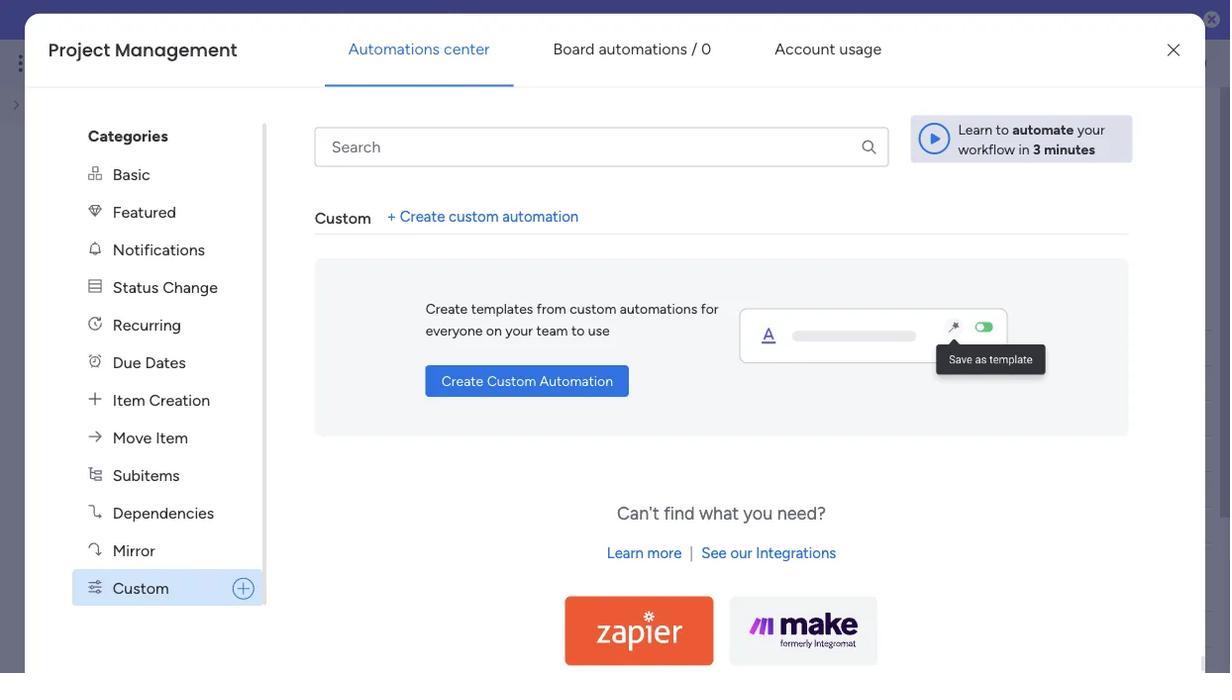 Task type: vqa. For each thing, say whether or not it's contained in the screenshot.
See our Integrations link
yes



Task type: describe. For each thing, give the bounding box(es) containing it.
create custom automation button
[[426, 366, 629, 398]]

nov 2
[[622, 376, 657, 392]]

1 vertical spatial project
[[78, 106, 160, 139]]

new task button
[[77, 227, 153, 259]]

and
[[437, 146, 459, 163]]

project
[[620, 146, 665, 163]]

change
[[163, 277, 218, 296]]

main table button
[[77, 174, 189, 206]]

basic
[[113, 165, 150, 183]]

create templates from custom automations for everyone on your team to use
[[426, 301, 719, 340]]

main table
[[108, 182, 174, 199]]

0 vertical spatial item
[[113, 390, 145, 409]]

icon image for move item
[[87, 428, 103, 445]]

learn for learn more | see our integrations
[[607, 545, 644, 563]]

your workflow in
[[958, 121, 1105, 158]]

hits
[[617, 11, 641, 29]]

our
[[731, 545, 753, 563]]

can't
[[617, 503, 659, 525]]

To Do field
[[113, 297, 173, 323]]

monthly
[[152, 447, 202, 464]]

1 vertical spatial /
[[1128, 114, 1133, 131]]

automate
[[1013, 121, 1074, 138]]

icon image for basic
[[87, 165, 103, 181]]

item creation
[[113, 390, 210, 409]]

need?
[[777, 503, 826, 525]]

account usage button
[[751, 25, 906, 73]]

to
[[118, 297, 140, 322]]

status for column information image
[[752, 340, 792, 357]]

elevate
[[392, 11, 443, 29]]

manage any type of project. assign owners, set timelines and keep track of where your project stands.
[[80, 146, 713, 163]]

due up nov on the right
[[608, 340, 633, 357]]

manage any type of project. assign owners, set timelines and keep track of where your project stands. button
[[77, 143, 743, 166]]

templates
[[471, 301, 533, 318]]

automation
[[503, 209, 579, 226]]

owners,
[[303, 146, 351, 163]]

Search for an automation search field
[[315, 127, 889, 167]]

hide
[[589, 234, 619, 251]]

Completed field
[[113, 579, 225, 604]]

learn more link
[[607, 545, 682, 563]]

online
[[493, 11, 533, 29]]

1 horizontal spatial to
[[996, 121, 1009, 138]]

integrations
[[756, 545, 836, 563]]

kickoff
[[152, 411, 196, 428]]

1 of from the left
[[190, 146, 203, 163]]

invite / 1
[[1090, 114, 1142, 131]]

column information image
[[811, 340, 827, 356]]

0 vertical spatial management
[[115, 37, 237, 63]]

notifications
[[113, 240, 205, 259]]

activity button
[[951, 107, 1045, 139]]

Owner field
[[493, 337, 544, 359]]

due left the dates
[[113, 353, 141, 372]]

completed
[[118, 579, 220, 604]]

what
[[699, 503, 739, 525]]

join us at elevate ✨ our online conference hits screens dec 14th
[[323, 11, 759, 29]]

automations inside create templates from custom automations for everyone on your team to use
[[620, 301, 698, 318]]

show board description image
[[342, 113, 366, 133]]

any
[[133, 146, 155, 163]]

table
[[141, 182, 174, 199]]

at
[[375, 11, 389, 29]]

account
[[775, 40, 836, 59]]

where
[[547, 146, 586, 163]]

0
[[701, 40, 712, 59]]

your inside button
[[589, 146, 617, 163]]

automation
[[540, 373, 613, 390]]

keep
[[463, 146, 493, 163]]

board automations / 0
[[553, 40, 712, 59]]

see inside see plans button
[[346, 55, 370, 72]]

automations center button
[[325, 25, 514, 73]]

find
[[664, 503, 695, 525]]

2 date from the top
[[636, 621, 666, 638]]

in
[[1019, 141, 1030, 158]]

new task
[[85, 234, 145, 251]]

icon image for featured
[[87, 202, 103, 219]]

monday work management
[[88, 52, 308, 74]]

3
[[1033, 141, 1041, 158]]

0 horizontal spatial /
[[691, 40, 698, 59]]

you
[[744, 503, 773, 525]]

icon image for custom
[[87, 579, 103, 596]]

create for create custom automation
[[442, 373, 484, 390]]

dec
[[700, 11, 726, 29]]

from
[[537, 301, 566, 318]]

workflow
[[958, 141, 1016, 158]]

see plans
[[346, 55, 406, 72]]

Search field
[[220, 229, 279, 257]]

0 horizontal spatial custom
[[449, 209, 499, 226]]

see our integrations link
[[702, 545, 836, 563]]

research
[[152, 375, 209, 392]]

+ create custom automation
[[387, 209, 579, 226]]

hide button
[[558, 227, 630, 259]]

1 vertical spatial see
[[702, 545, 727, 563]]

0 vertical spatial create
[[400, 209, 445, 226]]

icon image for item creation
[[87, 390, 103, 407]]

register now →
[[778, 11, 884, 29]]

nov
[[622, 376, 646, 392]]

✨
[[446, 11, 461, 29]]

status field for status's column information icon
[[747, 619, 797, 640]]

status field for column information image
[[747, 337, 797, 359]]

kickoff meeting
[[152, 411, 250, 428]]

dependencies
[[113, 503, 214, 522]]

board automations / 0 button
[[530, 25, 735, 73]]



Task type: locate. For each thing, give the bounding box(es) containing it.
1 vertical spatial due date
[[608, 621, 666, 638]]

your inside your workflow in
[[1078, 121, 1105, 138]]

see right | on the bottom of page
[[702, 545, 727, 563]]

create
[[400, 209, 445, 226], [426, 301, 468, 318], [442, 373, 484, 390]]

0 vertical spatial project management
[[48, 37, 237, 63]]

icon image for status change
[[87, 277, 103, 294]]

learn more | see our integrations
[[607, 545, 836, 563]]

0 vertical spatial custom
[[315, 209, 371, 228]]

1 due date field from the top
[[603, 337, 671, 359]]

status change
[[113, 277, 218, 296]]

task
[[118, 234, 145, 251]]

management up project.
[[166, 106, 328, 139]]

person button
[[290, 227, 376, 259]]

0 vertical spatial status field
[[747, 337, 797, 359]]

see left plans
[[346, 55, 370, 72]]

1 vertical spatial date
[[636, 621, 666, 638]]

move item
[[113, 428, 188, 447]]

status down the see our integrations link
[[752, 621, 792, 638]]

automations left for
[[620, 301, 698, 318]]

1 horizontal spatial item
[[156, 428, 188, 447]]

can't find what you need?
[[617, 503, 826, 525]]

3 icon image from the top
[[87, 240, 103, 257]]

column information image for status
[[811, 622, 827, 638]]

minutes
[[1044, 141, 1095, 158]]

filter
[[414, 234, 445, 251]]

management
[[200, 52, 308, 74]]

usage
[[840, 40, 882, 59]]

0 vertical spatial due date
[[608, 340, 666, 357]]

6 icon image from the top
[[87, 353, 103, 370]]

1 horizontal spatial /
[[1128, 114, 1133, 131]]

icon image down manage
[[87, 165, 103, 181]]

manage
[[80, 146, 130, 163]]

stands.
[[669, 146, 713, 163]]

icon image left the completed
[[87, 579, 103, 596]]

0 horizontal spatial item
[[113, 390, 145, 409]]

account usage
[[775, 40, 882, 59]]

1 horizontal spatial column information image
[[811, 622, 827, 638]]

+
[[387, 209, 396, 226]]

everyone
[[426, 323, 483, 340]]

status up to
[[113, 277, 159, 296]]

0 vertical spatial to
[[996, 121, 1009, 138]]

1 vertical spatial item
[[156, 428, 188, 447]]

sort button
[[482, 227, 552, 259]]

track
[[496, 146, 527, 163]]

Project Management field
[[73, 106, 333, 139]]

to up workflow
[[996, 121, 1009, 138]]

due
[[608, 340, 633, 357], [113, 353, 141, 372], [608, 621, 633, 638]]

icon image left subitems
[[87, 466, 103, 483]]

2 horizontal spatial your
[[1078, 121, 1105, 138]]

2 status field from the top
[[747, 619, 797, 640]]

1 vertical spatial custom
[[487, 373, 536, 390]]

due date field up nov 2 at the bottom
[[603, 337, 671, 359]]

column information image
[[680, 622, 695, 638], [811, 622, 827, 638]]

1 vertical spatial status
[[752, 340, 792, 357]]

1 vertical spatial your
[[589, 146, 617, 163]]

on
[[486, 323, 502, 340]]

person
[[322, 234, 364, 251]]

learn up workflow
[[958, 121, 993, 138]]

register now → link
[[778, 11, 884, 29]]

status field down the see our integrations link
[[747, 619, 797, 640]]

icon image for recurring
[[87, 315, 103, 332]]

1 horizontal spatial of
[[531, 146, 544, 163]]

icon image left to
[[87, 315, 103, 332]]

item down 'kickoff'
[[156, 428, 188, 447]]

of
[[190, 146, 203, 163], [531, 146, 544, 163]]

set
[[355, 146, 374, 163]]

2 vertical spatial your
[[505, 323, 533, 340]]

column information image down integrations
[[811, 622, 827, 638]]

of right track
[[531, 146, 544, 163]]

creation
[[149, 390, 210, 409]]

7 icon image from the top
[[87, 390, 103, 407]]

your right on
[[505, 323, 533, 340]]

sort
[[513, 234, 540, 251]]

to inside create templates from custom automations for everyone on your team to use
[[572, 323, 585, 340]]

2 due date field from the top
[[603, 619, 671, 640]]

add to favorites image
[[376, 112, 396, 132]]

/
[[691, 40, 698, 59], [1128, 114, 1133, 131]]

0 horizontal spatial your
[[505, 323, 533, 340]]

None search field
[[315, 127, 889, 167]]

1 horizontal spatial custom
[[570, 301, 617, 318]]

categories
[[88, 126, 168, 145]]

featured
[[113, 202, 176, 221]]

1 vertical spatial due date field
[[603, 619, 671, 640]]

2 of from the left
[[531, 146, 544, 163]]

create custom automation
[[442, 373, 613, 390]]

1 vertical spatial custom
[[570, 301, 617, 318]]

2 horizontal spatial custom
[[487, 373, 536, 390]]

icon image left the task
[[87, 240, 103, 257]]

1 column information image from the left
[[680, 622, 695, 638]]

create inside button
[[442, 373, 484, 390]]

create up filter popup button
[[400, 209, 445, 226]]

our
[[465, 11, 490, 29]]

automations inside button
[[599, 40, 687, 59]]

column information image for due date
[[680, 622, 695, 638]]

mirror
[[113, 541, 155, 560]]

2 due date from the top
[[608, 621, 666, 638]]

of right type
[[190, 146, 203, 163]]

→
[[869, 11, 884, 29]]

custom inside button
[[487, 373, 536, 390]]

automations down hits
[[599, 40, 687, 59]]

bob builder image
[[1175, 48, 1207, 79]]

search image
[[861, 138, 878, 156]]

recurring
[[113, 315, 181, 334]]

0 vertical spatial learn
[[958, 121, 993, 138]]

to
[[996, 121, 1009, 138], [572, 323, 585, 340]]

create for create templates from custom automations for everyone on your team to use
[[426, 301, 468, 318]]

5 icon image from the top
[[87, 315, 103, 332]]

1 status field from the top
[[747, 337, 797, 359]]

0 horizontal spatial custom
[[113, 579, 169, 597]]

1 horizontal spatial your
[[589, 146, 617, 163]]

owner
[[498, 340, 539, 357]]

select product image
[[18, 53, 38, 73]]

8 icon image from the top
[[87, 428, 103, 445]]

0 horizontal spatial learn
[[607, 545, 644, 563]]

0 vertical spatial due date field
[[603, 337, 671, 359]]

0 vertical spatial /
[[691, 40, 698, 59]]

icon image left mirror
[[87, 541, 103, 558]]

Status field
[[747, 337, 797, 359], [747, 619, 797, 640]]

sync
[[206, 447, 237, 464]]

new
[[85, 234, 114, 251]]

learn left more
[[607, 545, 644, 563]]

1 vertical spatial automations
[[620, 301, 698, 318]]

custom down owner field
[[487, 373, 536, 390]]

project right select product image
[[48, 37, 110, 63]]

create inside create templates from custom automations for everyone on your team to use
[[426, 301, 468, 318]]

3 minutes
[[1033, 141, 1095, 158]]

icon image for due dates
[[87, 353, 103, 370]]

item
[[113, 390, 145, 409], [156, 428, 188, 447]]

0 vertical spatial project
[[48, 37, 110, 63]]

dapulse plus image
[[233, 576, 254, 602]]

project up manage
[[78, 106, 160, 139]]

date down learn more link
[[636, 621, 666, 638]]

custom
[[449, 209, 499, 226], [570, 301, 617, 318]]

status for status's column information icon
[[752, 621, 792, 638]]

to left use
[[572, 323, 585, 340]]

1 vertical spatial learn
[[607, 545, 644, 563]]

activity
[[959, 114, 1007, 131]]

project management up categories
[[48, 37, 237, 63]]

date
[[636, 340, 666, 357], [636, 621, 666, 638]]

4 icon image from the top
[[87, 277, 103, 294]]

0 vertical spatial see
[[346, 55, 370, 72]]

1 date from the top
[[636, 340, 666, 357]]

icon image up the new
[[87, 202, 103, 219]]

for
[[701, 301, 719, 318]]

icon image left the item creation at the left of page
[[87, 390, 103, 407]]

icon image left due dates at the bottom left
[[87, 353, 103, 370]]

1 vertical spatial project management
[[78, 106, 328, 139]]

icon image for mirror
[[87, 541, 103, 558]]

0 vertical spatial date
[[636, 340, 666, 357]]

see
[[346, 55, 370, 72], [702, 545, 727, 563]]

due down learn more link
[[608, 621, 633, 638]]

12 icon image from the top
[[87, 579, 103, 596]]

join
[[323, 11, 352, 29]]

0 horizontal spatial column information image
[[680, 622, 695, 638]]

1 vertical spatial status field
[[747, 619, 797, 640]]

plans
[[374, 55, 406, 72]]

monthly sync
[[152, 447, 237, 464]]

14th
[[730, 11, 759, 29]]

to do
[[118, 297, 168, 322]]

1 icon image from the top
[[87, 165, 103, 181]]

automations
[[349, 40, 440, 59]]

custom inside create templates from custom automations for everyone on your team to use
[[570, 301, 617, 318]]

angle down image
[[162, 235, 172, 250]]

invite / 1 button
[[1053, 107, 1151, 139]]

0 vertical spatial your
[[1078, 121, 1105, 138]]

icon image
[[87, 165, 103, 181], [87, 202, 103, 219], [87, 240, 103, 257], [87, 277, 103, 294], [87, 315, 103, 332], [87, 353, 103, 370], [87, 390, 103, 407], [87, 428, 103, 445], [87, 466, 103, 483], [87, 503, 103, 520], [87, 541, 103, 558], [87, 579, 103, 596]]

1
[[1137, 114, 1142, 131]]

learn for learn to automate
[[958, 121, 993, 138]]

2 vertical spatial create
[[442, 373, 484, 390]]

board
[[553, 40, 595, 59]]

work
[[160, 52, 196, 74]]

assign
[[258, 146, 299, 163]]

create down everyone
[[442, 373, 484, 390]]

1 vertical spatial to
[[572, 323, 585, 340]]

screens
[[645, 11, 696, 29]]

icon image left move
[[87, 428, 103, 445]]

icon image left the dependencies
[[87, 503, 103, 520]]

column information image down | on the bottom of page
[[680, 622, 695, 638]]

status field left column information image
[[747, 337, 797, 359]]

/ left 0
[[691, 40, 698, 59]]

2 vertical spatial status
[[752, 621, 792, 638]]

your up minutes
[[1078, 121, 1105, 138]]

custom down mirror
[[113, 579, 169, 597]]

custom up person
[[315, 209, 371, 228]]

do
[[144, 297, 168, 322]]

due date
[[608, 340, 666, 357], [608, 621, 666, 638]]

date up 2
[[636, 340, 666, 357]]

2
[[649, 376, 657, 392]]

due date up nov 2 at the bottom
[[608, 340, 666, 357]]

now
[[837, 11, 865, 29]]

project management
[[48, 37, 237, 63], [78, 106, 328, 139]]

project.
[[207, 146, 255, 163]]

0 vertical spatial automations
[[599, 40, 687, 59]]

due date field down learn more link
[[603, 619, 671, 640]]

1 due date from the top
[[608, 340, 666, 357]]

10 icon image from the top
[[87, 503, 103, 520]]

meeting
[[199, 411, 250, 428]]

0 vertical spatial status
[[113, 277, 159, 296]]

timelines
[[377, 146, 433, 163]]

use
[[588, 323, 610, 340]]

due dates
[[113, 353, 186, 372]]

2 vertical spatial custom
[[113, 579, 169, 597]]

your right "where"
[[589, 146, 617, 163]]

11 icon image from the top
[[87, 541, 103, 558]]

subitems
[[113, 466, 180, 485]]

custom up arrow down icon
[[449, 209, 499, 226]]

management
[[115, 37, 237, 63], [166, 106, 328, 139]]

1 vertical spatial create
[[426, 301, 468, 318]]

icon image for dependencies
[[87, 503, 103, 520]]

0 horizontal spatial to
[[572, 323, 585, 340]]

2 column information image from the left
[[811, 622, 827, 638]]

icon image for subitems
[[87, 466, 103, 483]]

custom up use
[[570, 301, 617, 318]]

more
[[648, 545, 682, 563]]

2 icon image from the top
[[87, 202, 103, 219]]

/ left 1
[[1128, 114, 1133, 131]]

status
[[113, 277, 159, 296], [752, 340, 792, 357], [752, 621, 792, 638]]

icon image for notifications
[[87, 240, 103, 257]]

1 vertical spatial management
[[166, 106, 328, 139]]

invite
[[1090, 114, 1124, 131]]

custom
[[315, 209, 371, 228], [487, 373, 536, 390], [113, 579, 169, 597]]

arrow down image
[[452, 231, 476, 255]]

0 horizontal spatial see
[[346, 55, 370, 72]]

1 horizontal spatial custom
[[315, 209, 371, 228]]

filter button
[[382, 227, 476, 259]]

icon image down the new
[[87, 277, 103, 294]]

your inside create templates from custom automations for everyone on your team to use
[[505, 323, 533, 340]]

item up move
[[113, 390, 145, 409]]

Due Date field
[[603, 337, 671, 359], [603, 619, 671, 640]]

status left column information image
[[752, 340, 792, 357]]

create up everyone
[[426, 301, 468, 318]]

0 vertical spatial custom
[[449, 209, 499, 226]]

1 horizontal spatial see
[[702, 545, 727, 563]]

project management up project.
[[78, 106, 328, 139]]

1 horizontal spatial learn
[[958, 121, 993, 138]]

due date down learn more link
[[608, 621, 666, 638]]

management up project management field
[[115, 37, 237, 63]]

0 horizontal spatial of
[[190, 146, 203, 163]]

9 icon image from the top
[[87, 466, 103, 483]]



